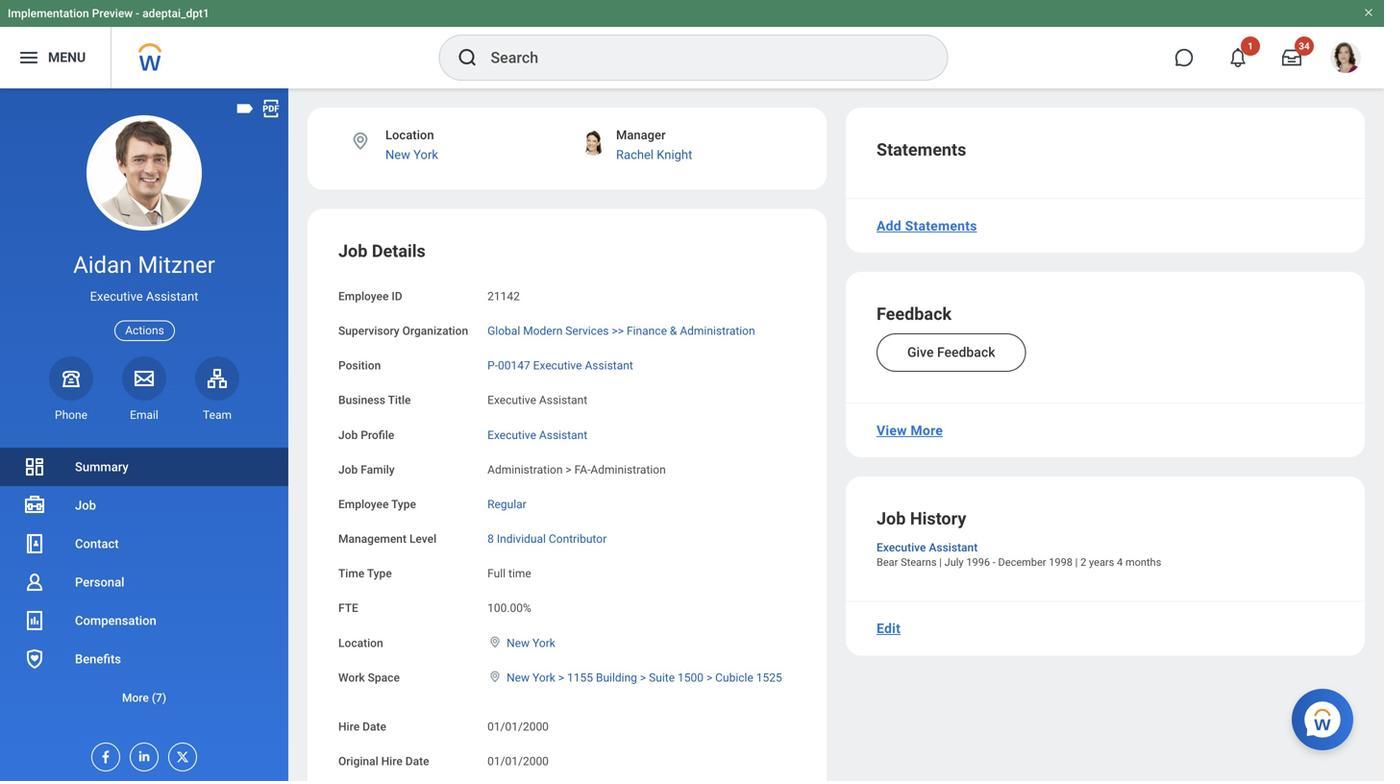 Task type: describe. For each thing, give the bounding box(es) containing it.
p-
[[488, 359, 498, 373]]

finance
[[627, 325, 667, 338]]

bear stearns   |   july 1996 - december 1998 | 2 years 4 months
[[877, 557, 1162, 569]]

4
[[1117, 557, 1123, 569]]

assistant for bottommost executive assistant link
[[929, 541, 978, 555]]

actions button
[[115, 321, 175, 341]]

list containing summary
[[0, 448, 288, 717]]

add statements button
[[869, 207, 985, 245]]

mitzner
[[138, 251, 215, 279]]

modern
[[523, 325, 563, 338]]

benefits link
[[0, 640, 288, 679]]

0 vertical spatial hire
[[338, 721, 360, 734]]

fte
[[338, 602, 358, 616]]

job image
[[23, 494, 46, 517]]

executive up business title element
[[533, 359, 582, 373]]

0 horizontal spatial executive assistant link
[[488, 425, 588, 442]]

close environment banner image
[[1364, 7, 1375, 18]]

adeptai_dpt1
[[142, 7, 209, 20]]

building
[[596, 672, 637, 685]]

0 horizontal spatial new york link
[[386, 148, 438, 162]]

employee type
[[338, 498, 416, 512]]

hire date element
[[488, 709, 549, 735]]

executive for business title element
[[488, 394, 537, 407]]

fa-
[[575, 463, 591, 477]]

title
[[388, 394, 411, 407]]

1 horizontal spatial new york link
[[507, 633, 556, 650]]

100.00%
[[488, 602, 532, 616]]

statements inside button
[[906, 218, 978, 234]]

give feedback
[[908, 345, 996, 361]]

bear
[[877, 557, 899, 569]]

job for job family
[[338, 463, 358, 477]]

job details group
[[338, 240, 796, 782]]

regular
[[488, 498, 527, 512]]

supervisory
[[338, 325, 400, 338]]

job link
[[0, 487, 288, 525]]

business
[[338, 394, 386, 407]]

personal link
[[0, 564, 288, 602]]

compensation
[[75, 614, 157, 628]]

team
[[203, 409, 232, 422]]

menu
[[48, 50, 86, 66]]

years
[[1090, 557, 1115, 569]]

1
[[1248, 40, 1254, 52]]

actions
[[125, 324, 164, 338]]

- inside menu banner
[[136, 7, 140, 20]]

personal image
[[23, 571, 46, 594]]

manager rachel knight
[[616, 128, 693, 162]]

york inside the location new york
[[414, 148, 438, 162]]

space
[[368, 672, 400, 685]]

view team image
[[206, 367, 229, 390]]

job for job
[[75, 499, 96, 513]]

supervisory organization
[[338, 325, 468, 338]]

compensation image
[[23, 610, 46, 633]]

full time
[[488, 567, 532, 581]]

8 individual contributor
[[488, 533, 607, 546]]

team link
[[195, 357, 239, 423]]

new inside the location new york
[[386, 148, 411, 162]]

implementation
[[8, 7, 89, 20]]

job family
[[338, 463, 395, 477]]

linkedin image
[[131, 744, 152, 765]]

1996
[[967, 557, 991, 569]]

contributor
[[549, 533, 607, 546]]

profile logan mcneil image
[[1331, 42, 1362, 77]]

edit button
[[869, 610, 909, 649]]

employee for employee id
[[338, 290, 389, 303]]

email
[[130, 409, 159, 422]]

type for time type
[[367, 567, 392, 581]]

aidan
[[73, 251, 132, 279]]

add
[[877, 218, 902, 234]]

december
[[999, 557, 1047, 569]]

executive for the leftmost executive assistant link
[[488, 429, 537, 442]]

job details
[[338, 241, 426, 262]]

time type
[[338, 567, 392, 581]]

> right 1500
[[707, 672, 713, 685]]

0 vertical spatial statements
[[877, 140, 967, 160]]

> left suite
[[640, 672, 646, 685]]

8
[[488, 533, 494, 546]]

executive assistant for bottommost executive assistant link
[[877, 541, 978, 555]]

york for new york > 1155 building > suite 1500 > cubicle 1525
[[533, 672, 556, 685]]

months
[[1126, 557, 1162, 569]]

management level
[[338, 533, 437, 546]]

york for new york
[[533, 637, 556, 650]]

assistant for the leftmost executive assistant link
[[539, 429, 588, 442]]

more inside button
[[911, 423, 943, 439]]

job for job history
[[877, 509, 906, 529]]

work space
[[338, 672, 400, 685]]

global modern services >> finance & administration link
[[488, 321, 756, 338]]

phone image
[[58, 367, 85, 390]]

give feedback button
[[877, 334, 1027, 372]]

1 vertical spatial executive assistant link
[[877, 538, 978, 555]]

1525
[[757, 672, 783, 685]]

justify image
[[17, 46, 40, 69]]

(7)
[[152, 692, 166, 705]]

01/01/2000 for hire date
[[488, 721, 549, 734]]

history
[[911, 509, 967, 529]]

menu button
[[0, 27, 111, 88]]

assistant inside p-00147 executive assistant link
[[585, 359, 633, 373]]

new york > 1155 building > suite 1500 > cubicle 1525
[[507, 672, 783, 685]]

benefits image
[[23, 648, 46, 671]]

rachel
[[616, 148, 654, 162]]

location image
[[488, 671, 503, 684]]

more (7)
[[122, 692, 166, 705]]

contact image
[[23, 533, 46, 556]]

1 horizontal spatial administration
[[591, 463, 666, 477]]

1 horizontal spatial -
[[993, 557, 996, 569]]

suite
[[649, 672, 675, 685]]

00147
[[498, 359, 531, 373]]

>>
[[612, 325, 624, 338]]

0 vertical spatial feedback
[[877, 304, 952, 325]]

family
[[361, 463, 395, 477]]

rachel knight link
[[616, 148, 693, 162]]

job profile
[[338, 429, 395, 442]]

original hire date element
[[488, 744, 549, 770]]

time
[[509, 567, 532, 581]]

administration > fa-administration
[[488, 463, 666, 477]]

8 individual contributor link
[[488, 529, 607, 546]]

executive inside navigation pane region
[[90, 290, 143, 304]]

> inside job family element
[[566, 463, 572, 477]]

type for employee type
[[391, 498, 416, 512]]



Task type: locate. For each thing, give the bounding box(es) containing it.
2 vertical spatial york
[[533, 672, 556, 685]]

full time element
[[488, 564, 532, 581]]

executive down aidan
[[90, 290, 143, 304]]

time
[[338, 567, 365, 581]]

search image
[[456, 46, 479, 69]]

0 vertical spatial location
[[386, 128, 434, 142]]

1 vertical spatial new york link
[[507, 633, 556, 650]]

1 vertical spatial york
[[533, 637, 556, 650]]

assistant inside navigation pane region
[[146, 290, 198, 304]]

employee id
[[338, 290, 403, 303]]

contact link
[[0, 525, 288, 564]]

p-00147 executive assistant link
[[488, 355, 633, 373]]

executive
[[90, 290, 143, 304], [533, 359, 582, 373], [488, 394, 537, 407], [488, 429, 537, 442], [877, 541, 926, 555]]

executive assistant inside navigation pane region
[[90, 290, 198, 304]]

assistant up job family element
[[539, 429, 588, 442]]

0 vertical spatial more
[[911, 423, 943, 439]]

feedback up "give"
[[877, 304, 952, 325]]

1 vertical spatial date
[[406, 755, 429, 769]]

view printable version (pdf) image
[[261, 98, 282, 119]]

email aidan mitzner element
[[122, 408, 166, 423]]

statements right add
[[906, 218, 978, 234]]

administration inside the global modern services >> finance & administration "link"
[[680, 325, 756, 338]]

new york > 1155 building > suite 1500 > cubicle 1525 link
[[507, 668, 783, 685]]

new for new york
[[507, 637, 530, 650]]

0 horizontal spatial |
[[940, 557, 942, 569]]

01/01/2000 for original hire date
[[488, 755, 549, 769]]

Search Workday  search field
[[491, 37, 908, 79]]

executive inside business title element
[[488, 394, 537, 407]]

1 horizontal spatial location image
[[488, 636, 503, 649]]

1 | from the left
[[940, 557, 942, 569]]

preview
[[92, 7, 133, 20]]

new for new york > 1155 building > suite 1500 > cubicle 1525
[[507, 672, 530, 685]]

executive down business title element
[[488, 429, 537, 442]]

p-00147 executive assistant
[[488, 359, 633, 373]]

1998
[[1049, 557, 1073, 569]]

>
[[566, 463, 572, 477], [559, 672, 565, 685], [640, 672, 646, 685], [707, 672, 713, 685]]

assistant
[[146, 290, 198, 304], [585, 359, 633, 373], [539, 394, 588, 407], [539, 429, 588, 442], [929, 541, 978, 555]]

position
[[338, 359, 381, 373]]

more right view
[[911, 423, 943, 439]]

phone button
[[49, 357, 93, 423]]

34
[[1299, 40, 1310, 52]]

executive for bottommost executive assistant link
[[877, 541, 926, 555]]

executive assistant down business title element
[[488, 429, 588, 442]]

assistant up the july
[[929, 541, 978, 555]]

knight
[[657, 148, 693, 162]]

2 | from the left
[[1076, 557, 1078, 569]]

more inside dropdown button
[[122, 692, 149, 705]]

business title
[[338, 394, 411, 407]]

facebook image
[[92, 744, 113, 765]]

date right original
[[406, 755, 429, 769]]

email button
[[122, 357, 166, 423]]

0 horizontal spatial -
[[136, 7, 140, 20]]

contact
[[75, 537, 119, 552]]

executive down 00147
[[488, 394, 537, 407]]

executive assistant down p-00147 executive assistant
[[488, 394, 588, 407]]

mail image
[[133, 367, 156, 390]]

| left the july
[[940, 557, 942, 569]]

1 vertical spatial new
[[507, 637, 530, 650]]

business title element
[[488, 382, 588, 409]]

location image inside job details group
[[488, 636, 503, 649]]

0 vertical spatial 01/01/2000
[[488, 721, 549, 734]]

1 horizontal spatial more
[[911, 423, 943, 439]]

inbox large image
[[1283, 48, 1302, 67]]

executive assistant up stearns
[[877, 541, 978, 555]]

executive assistant down aidan mitzner
[[90, 290, 198, 304]]

hire up original
[[338, 721, 360, 734]]

aidan mitzner
[[73, 251, 215, 279]]

2
[[1081, 557, 1087, 569]]

1 vertical spatial employee
[[338, 498, 389, 512]]

type up management level
[[391, 498, 416, 512]]

add statements
[[877, 218, 978, 234]]

| left 2
[[1076, 557, 1078, 569]]

hire
[[338, 721, 360, 734], [381, 755, 403, 769]]

assistant down p-00147 executive assistant
[[539, 394, 588, 407]]

1 button
[[1217, 37, 1261, 79]]

job left details
[[338, 241, 368, 262]]

view more button
[[869, 412, 951, 450]]

executive assistant for the leftmost executive assistant link
[[488, 429, 588, 442]]

feedback inside button
[[938, 345, 996, 361]]

statements
[[877, 140, 967, 160], [906, 218, 978, 234]]

employee
[[338, 290, 389, 303], [338, 498, 389, 512]]

notifications large image
[[1229, 48, 1248, 67]]

york
[[414, 148, 438, 162], [533, 637, 556, 650], [533, 672, 556, 685]]

> left fa-
[[566, 463, 572, 477]]

statements up add statements
[[877, 140, 967, 160]]

summary link
[[0, 448, 288, 487]]

hire date
[[338, 721, 386, 734]]

1500
[[678, 672, 704, 685]]

job history
[[877, 509, 967, 529]]

summary
[[75, 460, 129, 475]]

2 horizontal spatial administration
[[680, 325, 756, 338]]

job details button
[[338, 241, 426, 262]]

location inside the location new york
[[386, 128, 434, 142]]

-
[[136, 7, 140, 20], [993, 557, 996, 569]]

1 horizontal spatial executive assistant link
[[877, 538, 978, 555]]

give
[[908, 345, 934, 361]]

0 vertical spatial new
[[386, 148, 411, 162]]

employee left 'id'
[[338, 290, 389, 303]]

1 horizontal spatial location
[[386, 128, 434, 142]]

phone aidan mitzner element
[[49, 408, 93, 423]]

regular link
[[488, 494, 527, 512]]

hire right original
[[381, 755, 403, 769]]

job up bear
[[877, 509, 906, 529]]

location inside job details group
[[338, 637, 383, 650]]

assistant down mitzner at the left top of the page
[[146, 290, 198, 304]]

personal
[[75, 576, 125, 590]]

level
[[410, 533, 437, 546]]

0 vertical spatial date
[[363, 721, 386, 734]]

0 vertical spatial employee
[[338, 290, 389, 303]]

feedback right "give"
[[938, 345, 996, 361]]

type right time
[[367, 567, 392, 581]]

1 vertical spatial 01/01/2000
[[488, 755, 549, 769]]

2 vertical spatial new
[[507, 672, 530, 685]]

assistant inside business title element
[[539, 394, 588, 407]]

location image
[[350, 131, 371, 152], [488, 636, 503, 649]]

menu banner
[[0, 0, 1385, 88]]

1 horizontal spatial date
[[406, 755, 429, 769]]

location for location new york
[[386, 128, 434, 142]]

1 vertical spatial -
[[993, 557, 996, 569]]

0 horizontal spatial location
[[338, 637, 383, 650]]

0 vertical spatial executive assistant link
[[488, 425, 588, 442]]

0 vertical spatial type
[[391, 498, 416, 512]]

job inside list
[[75, 499, 96, 513]]

0 horizontal spatial administration
[[488, 463, 563, 477]]

location for location
[[338, 637, 383, 650]]

assistant for business title element
[[539, 394, 588, 407]]

summary image
[[23, 456, 46, 479]]

assistant down >>
[[585, 359, 633, 373]]

more left (7)
[[122, 692, 149, 705]]

- right preview
[[136, 7, 140, 20]]

new york
[[507, 637, 556, 650]]

services
[[566, 325, 609, 338]]

id
[[392, 290, 403, 303]]

team aidan mitzner element
[[195, 408, 239, 423]]

0 vertical spatial new york link
[[386, 148, 438, 162]]

1 vertical spatial hire
[[381, 755, 403, 769]]

employee for employee type
[[338, 498, 389, 512]]

1 employee from the top
[[338, 290, 389, 303]]

global modern services >> finance & administration
[[488, 325, 756, 338]]

individual
[[497, 533, 546, 546]]

edit
[[877, 621, 901, 637]]

feedback
[[877, 304, 952, 325], [938, 345, 996, 361]]

employee id element
[[488, 278, 520, 304]]

1 vertical spatial type
[[367, 567, 392, 581]]

implementation preview -   adeptai_dpt1
[[8, 7, 209, 20]]

2 01/01/2000 from the top
[[488, 755, 549, 769]]

> left 1155
[[559, 672, 565, 685]]

0 horizontal spatial location image
[[350, 131, 371, 152]]

0 horizontal spatial date
[[363, 721, 386, 734]]

administration right &
[[680, 325, 756, 338]]

date up original hire date
[[363, 721, 386, 734]]

executive assistant link down business title element
[[488, 425, 588, 442]]

list
[[0, 448, 288, 717]]

view
[[877, 423, 907, 439]]

original
[[338, 755, 379, 769]]

1 vertical spatial more
[[122, 692, 149, 705]]

tag image
[[235, 98, 256, 119]]

1 vertical spatial location
[[338, 637, 383, 650]]

0 vertical spatial york
[[414, 148, 438, 162]]

stearns
[[901, 557, 937, 569]]

01/01/2000
[[488, 721, 549, 734], [488, 755, 549, 769]]

global
[[488, 325, 520, 338]]

executive assistant for business title element
[[488, 394, 588, 407]]

1 vertical spatial feedback
[[938, 345, 996, 361]]

management
[[338, 533, 407, 546]]

new york link
[[386, 148, 438, 162], [507, 633, 556, 650]]

new
[[386, 148, 411, 162], [507, 637, 530, 650], [507, 672, 530, 685]]

administration up contributor
[[591, 463, 666, 477]]

01/01/2000 down the hire date element
[[488, 755, 549, 769]]

1 horizontal spatial |
[[1076, 557, 1078, 569]]

location image left the location new york
[[350, 131, 371, 152]]

1 vertical spatial location image
[[488, 636, 503, 649]]

executive assistant link
[[488, 425, 588, 442], [877, 538, 978, 555]]

executive assistant
[[90, 290, 198, 304], [488, 394, 588, 407], [488, 429, 588, 442], [877, 541, 978, 555]]

employee down job family
[[338, 498, 389, 512]]

01/01/2000 up original hire date element
[[488, 721, 549, 734]]

1 vertical spatial statements
[[906, 218, 978, 234]]

21142
[[488, 290, 520, 303]]

34 button
[[1271, 37, 1315, 79]]

fte element
[[488, 591, 532, 617]]

1 horizontal spatial hire
[[381, 755, 403, 769]]

x image
[[169, 744, 190, 765]]

job left the family
[[338, 463, 358, 477]]

more (7) button
[[0, 679, 288, 717]]

0 horizontal spatial hire
[[338, 721, 360, 734]]

cubicle
[[716, 672, 754, 685]]

administration up regular link at the left
[[488, 463, 563, 477]]

job family element
[[488, 452, 666, 478]]

1 01/01/2000 from the top
[[488, 721, 549, 734]]

location image up location image
[[488, 636, 503, 649]]

&
[[670, 325, 677, 338]]

1155
[[567, 672, 593, 685]]

0 horizontal spatial more
[[122, 692, 149, 705]]

2 employee from the top
[[338, 498, 389, 512]]

job for job details
[[338, 241, 368, 262]]

navigation pane region
[[0, 88, 288, 782]]

job for job profile
[[338, 429, 358, 442]]

administration
[[680, 325, 756, 338], [488, 463, 563, 477], [591, 463, 666, 477]]

job left profile
[[338, 429, 358, 442]]

executive assistant link up stearns
[[877, 538, 978, 555]]

work
[[338, 672, 365, 685]]

0 vertical spatial -
[[136, 7, 140, 20]]

executive up bear
[[877, 541, 926, 555]]

benefits
[[75, 652, 121, 667]]

job up contact
[[75, 499, 96, 513]]

- right 1996
[[993, 557, 996, 569]]

0 vertical spatial location image
[[350, 131, 371, 152]]

view more
[[877, 423, 943, 439]]



Task type: vqa. For each thing, say whether or not it's contained in the screenshot.
The Edit button at the bottom right
yes



